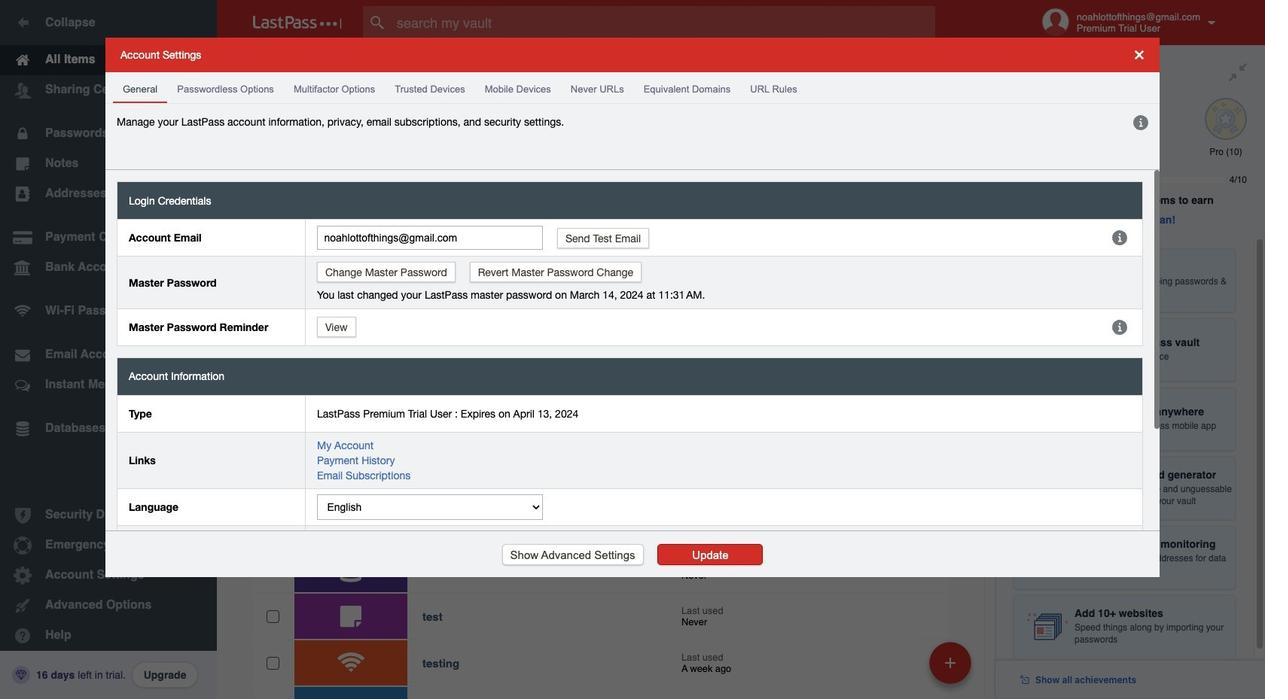 Task type: locate. For each thing, give the bounding box(es) containing it.
vault options navigation
[[217, 45, 996, 90]]

lastpass image
[[253, 16, 342, 29]]

new item navigation
[[924, 638, 981, 700]]

new item image
[[945, 658, 956, 668]]

main navigation navigation
[[0, 0, 217, 700]]



Task type: describe. For each thing, give the bounding box(es) containing it.
Search search field
[[363, 6, 965, 39]]

search my vault text field
[[363, 6, 965, 39]]



Task type: vqa. For each thing, say whether or not it's contained in the screenshot.
password field
no



